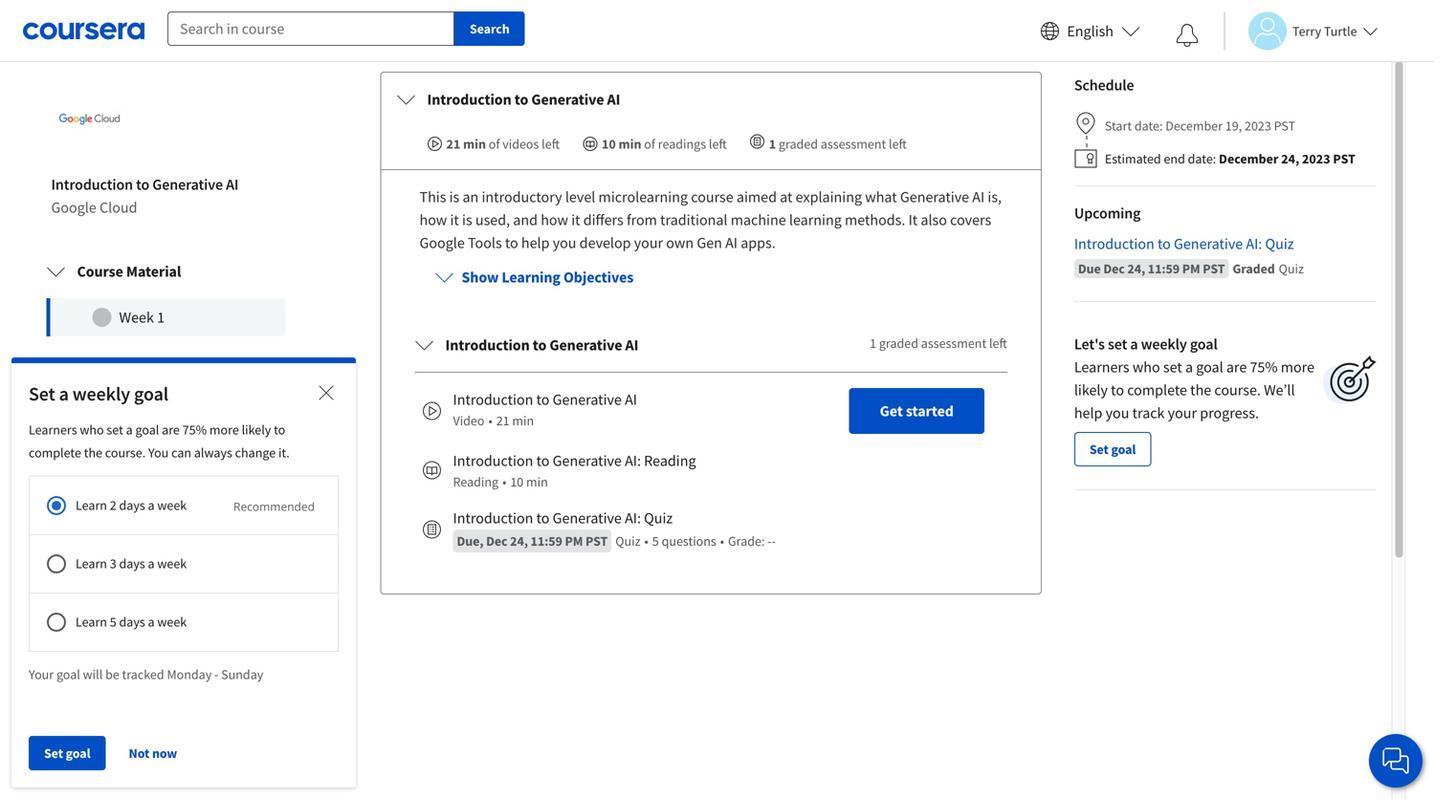 Task type: locate. For each thing, give the bounding box(es) containing it.
dec
[[1103, 260, 1125, 278], [486, 533, 508, 550]]

complete down notes
[[29, 444, 81, 461]]

who for learners who set a goal are 75% more likely to complete the course. we'll help you track your progress.
[[1133, 358, 1160, 377]]

1 horizontal spatial 5
[[652, 533, 659, 550]]

reading
[[644, 452, 696, 471], [453, 474, 499, 491]]

a right notes
[[126, 422, 133, 439]]

2 vertical spatial days
[[119, 614, 145, 631]]

who inside learners who set a goal are 75% more likely to complete the course. we'll help you track your progress.
[[1133, 358, 1160, 377]]

-
[[768, 533, 772, 550], [772, 533, 776, 550], [214, 667, 219, 684]]

your inside learners who set a goal are 75% more likely to complete the course. we'll help you track your progress.
[[1168, 404, 1197, 423]]

0 vertical spatial weekly
[[1141, 335, 1187, 354]]

2 horizontal spatial 24,
[[1281, 150, 1299, 168]]

1 horizontal spatial set goal button
[[1074, 433, 1151, 467]]

1 horizontal spatial graded
[[879, 335, 918, 352]]

week down forums
[[157, 497, 187, 514]]

how down this
[[420, 211, 447, 230]]

0 horizontal spatial 11:59
[[531, 533, 562, 550]]

dec inside introduction to generative ai: quiz due, dec 24, 11:59 pm pst quiz • 5 questions • grade: --
[[486, 533, 508, 550]]

0 horizontal spatial 5
[[110, 614, 116, 631]]

• down introduction to generative ai video • 21 min
[[502, 474, 506, 491]]

more
[[1281, 358, 1315, 377], [209, 422, 239, 439]]

2023
[[1245, 117, 1271, 135], [1302, 150, 1330, 168]]

the inside learners who set a goal are 75% more likely to complete the course. we'll help you track your progress.
[[1190, 381, 1211, 400]]

0 horizontal spatial dec
[[486, 533, 508, 550]]

estimated end date: december 24, 2023 pst
[[1105, 150, 1356, 168]]

show
[[462, 268, 499, 287]]

introduction to generative ai up videos
[[427, 90, 620, 109]]

a for learn 3 days a week
[[148, 555, 155, 573]]

0 horizontal spatial 24,
[[510, 533, 528, 550]]

ai inside dropdown button
[[607, 90, 620, 109]]

can
[[171, 444, 191, 461]]

set right the let's
[[1108, 335, 1127, 354]]

course. inside learners who set a goal are 75% more likely to complete the course. we'll help you track your progress.
[[1214, 381, 1261, 400]]

who inside learners who set a goal are 75% more likely to complete the course. you can always change it.
[[80, 422, 104, 439]]

learn for learn 2 days a week
[[76, 497, 107, 514]]

assessment up the started
[[921, 335, 987, 352]]

weekly up notes
[[72, 382, 130, 406]]

end
[[1164, 150, 1185, 168]]

is left an
[[449, 188, 459, 207]]

0 vertical spatial learners
[[1074, 358, 1130, 377]]

complete for learners who set a goal are 75% more likely to complete the course. you can always change it.
[[29, 444, 81, 461]]

to inside this is an introductory level microlearning course aimed at explaining what generative ai is, how it is used, and how it differs from traditional machine learning methods. it also covers google tools to help you develop your own gen ai apps.
[[505, 234, 518, 253]]

introduction inside introduction to generative ai: quiz due dec 24, 11:59 pm pst graded quiz
[[1074, 235, 1155, 254]]

of left videos
[[489, 136, 500, 153]]

dec right "due"
[[1103, 260, 1125, 278]]

goal up "progress."
[[1196, 358, 1223, 377]]

1 horizontal spatial assessment
[[921, 335, 987, 352]]

notes
[[74, 417, 113, 436]]

a inside learners who set a goal are 75% more likely to complete the course. we'll help you track your progress.
[[1185, 358, 1193, 377]]

likely inside learners who set a goal are 75% more likely to complete the course. we'll help you track your progress.
[[1074, 381, 1108, 400]]

0 horizontal spatial course.
[[105, 444, 146, 461]]

days down info
[[119, 614, 145, 631]]

to down let's set a weekly goal
[[1111, 381, 1124, 400]]

track
[[1132, 404, 1165, 423]]

3 learn from the top
[[76, 614, 107, 631]]

learners inside learners who set a goal are 75% more likely to complete the course. we'll help you track your progress.
[[1074, 358, 1130, 377]]

1 of from the left
[[489, 136, 500, 153]]

0 horizontal spatial are
[[162, 422, 180, 439]]

min right the video
[[512, 413, 534, 430]]

2 vertical spatial week
[[157, 614, 187, 631]]

started
[[906, 402, 954, 421]]

your
[[634, 234, 663, 253], [1168, 404, 1197, 423]]

0 horizontal spatial of
[[489, 136, 500, 153]]

1 week from the top
[[157, 497, 187, 514]]

machine
[[731, 211, 786, 230]]

help
[[521, 234, 550, 253], [1074, 404, 1103, 423]]

quiz left questions
[[615, 533, 641, 550]]

set inside learners who set a goal are 75% more likely to complete the course. you can always change it.
[[107, 422, 123, 439]]

21 inside introduction to generative ai video • 21 min
[[496, 413, 510, 430]]

info
[[124, 561, 151, 580]]

a right 3 in the left of the page
[[148, 555, 155, 573]]

10 up microlearning
[[602, 136, 616, 153]]

the for you
[[84, 444, 102, 461]]

introduction inside introduction to generative ai: reading reading • 10 min
[[453, 452, 533, 471]]

0 vertical spatial is
[[449, 188, 459, 207]]

2 vertical spatial set
[[107, 422, 123, 439]]

english button
[[1033, 0, 1148, 62]]

min left readings
[[619, 136, 641, 153]]

1 horizontal spatial 21
[[496, 413, 510, 430]]

5 inside set a weekly goal option group
[[110, 614, 116, 631]]

week for learn 5 days a week
[[157, 614, 187, 631]]

week
[[119, 308, 154, 327]]

introduction inside dropdown button
[[427, 90, 512, 109]]

videos
[[503, 136, 539, 153]]

11:59 inside introduction to generative ai: quiz due, dec 24, 11:59 pm pst quiz • 5 questions • grade: --
[[531, 533, 562, 550]]

introduction to generative ai button
[[381, 73, 1041, 126]]

graded up the get
[[879, 335, 918, 352]]

introduction up the video
[[453, 391, 533, 410]]

0 vertical spatial 10
[[602, 136, 616, 153]]

2 days from the top
[[119, 555, 145, 573]]

set goal
[[1090, 441, 1136, 458], [44, 745, 90, 763]]

ai inside introduction to generative ai video • 21 min
[[625, 391, 637, 410]]

chat with us image
[[1381, 746, 1411, 777]]

1 horizontal spatial dec
[[1103, 260, 1125, 278]]

1 days from the top
[[119, 497, 145, 514]]

the inside learners who set a goal are 75% more likely to complete the course. you can always change it.
[[84, 444, 102, 461]]

introduction down the video
[[453, 452, 533, 471]]

11:59 inside introduction to generative ai: quiz due dec 24, 11:59 pm pst graded quiz
[[1148, 260, 1180, 278]]

quiz up questions
[[644, 509, 673, 528]]

introduction to generative ai
[[427, 90, 620, 109], [445, 336, 638, 355]]

min
[[463, 136, 486, 153], [619, 136, 641, 153], [512, 413, 534, 430], [526, 474, 548, 491]]

dec right due, at the left
[[486, 533, 508, 550]]

1 horizontal spatial 75%
[[1250, 358, 1278, 377]]

also
[[921, 211, 947, 230]]

0 horizontal spatial it
[[450, 211, 459, 230]]

2 vertical spatial 24,
[[510, 533, 528, 550]]

learn left 3 in the left of the page
[[76, 555, 107, 573]]

goal inside learners who set a goal are 75% more likely to complete the course. we'll help you track your progress.
[[1196, 358, 1223, 377]]

1 vertical spatial learn
[[76, 555, 107, 573]]

introduction for cloud
[[51, 175, 133, 194]]

1 horizontal spatial is
[[462, 211, 472, 230]]

generative
[[531, 90, 604, 109], [152, 175, 223, 194], [900, 188, 969, 207], [1174, 235, 1243, 254], [549, 336, 622, 355], [553, 391, 622, 410], [553, 452, 622, 471], [553, 509, 622, 528]]

change
[[235, 444, 276, 461]]

0 vertical spatial the
[[1190, 381, 1211, 400]]

course. up "progress."
[[1214, 381, 1261, 400]]

0 vertical spatial who
[[1133, 358, 1160, 377]]

0 vertical spatial help
[[521, 234, 550, 253]]

1 vertical spatial weekly
[[72, 382, 130, 406]]

date:
[[1135, 117, 1163, 135], [1188, 150, 1216, 168]]

ai: for introduction to generative ai: reading
[[625, 452, 641, 471]]

a for learn 5 days a week
[[148, 614, 155, 631]]

set for rightmost set goal button
[[1090, 441, 1109, 458]]

are up the can
[[162, 422, 180, 439]]

5 inside introduction to generative ai: quiz due, dec 24, 11:59 pm pst quiz • 5 questions • grade: --
[[652, 533, 659, 550]]

introduction to generative ai: quiz due dec 24, 11:59 pm pst graded quiz
[[1074, 235, 1304, 278]]

1 horizontal spatial complete
[[1127, 381, 1187, 400]]

0 horizontal spatial more
[[209, 422, 239, 439]]

1 horizontal spatial 1
[[769, 136, 776, 153]]

who down 'set a weekly goal'
[[80, 422, 104, 439]]

min inside introduction to generative ai: reading reading • 10 min
[[526, 474, 548, 491]]

set inside learners who set a goal are 75% more likely to complete the course. we'll help you track your progress.
[[1163, 358, 1182, 377]]

1 vertical spatial set
[[1090, 441, 1109, 458]]

gen
[[697, 234, 722, 253]]

1 horizontal spatial 11:59
[[1148, 260, 1180, 278]]

is down an
[[462, 211, 472, 230]]

introduction to generative ai: quiz link
[[1074, 233, 1376, 256]]

dec inside introduction to generative ai: quiz due dec 24, 11:59 pm pst graded quiz
[[1103, 260, 1125, 278]]

to inside introduction to generative ai: quiz due, dec 24, 11:59 pm pst quiz • 5 questions • grade: --
[[536, 509, 550, 528]]

week 1
[[119, 308, 165, 327]]

get
[[880, 402, 903, 421]]

learners for learners who set a goal are 75% more likely to complete the course. you can always change it.
[[29, 422, 77, 439]]

quiz up 'graded'
[[1265, 235, 1294, 254]]

is
[[449, 188, 459, 207], [462, 211, 472, 230]]

75% for we'll
[[1250, 358, 1278, 377]]

1 up aimed
[[769, 136, 776, 153]]

introduction up 21 min of videos left
[[427, 90, 512, 109]]

0 vertical spatial are
[[1226, 358, 1247, 377]]

weekly up learners who set a goal are 75% more likely to complete the course. we'll help you track your progress.
[[1141, 335, 1187, 354]]

1 vertical spatial course.
[[105, 444, 146, 461]]

2 week from the top
[[157, 555, 187, 573]]

75% inside learners who set a goal are 75% more likely to complete the course. you can always change it.
[[182, 422, 207, 439]]

21 right the video
[[496, 413, 510, 430]]

google left tools
[[420, 234, 465, 253]]

cloud
[[99, 198, 137, 217]]

week down course info "link"
[[157, 614, 187, 631]]

your inside this is an introductory level microlearning course aimed at explaining what generative ai is, how it is used, and how it differs from traditional machine learning methods. it also covers google tools to help you develop your own gen ai apps.
[[634, 234, 663, 253]]

set down 'set a weekly goal'
[[107, 422, 123, 439]]

set goal down track
[[1090, 441, 1136, 458]]

0 vertical spatial week
[[157, 497, 187, 514]]

set a weekly goal dialog
[[11, 358, 420, 788]]

terry turtle
[[1293, 22, 1357, 40]]

december up "end"
[[1166, 117, 1223, 135]]

0 vertical spatial 5
[[652, 533, 659, 550]]

1 learn from the top
[[76, 497, 107, 514]]

1 vertical spatial your
[[1168, 404, 1197, 423]]

1 vertical spatial are
[[162, 422, 180, 439]]

0 vertical spatial pm
[[1182, 260, 1200, 278]]

to up the cloud
[[136, 175, 149, 194]]

pm inside introduction to generative ai: quiz due, dec 24, 11:59 pm pst quiz • 5 questions • grade: --
[[565, 533, 583, 550]]

0 horizontal spatial 21
[[446, 136, 460, 153]]

0 vertical spatial 2023
[[1245, 117, 1271, 135]]

tools
[[468, 234, 502, 253]]

1 horizontal spatial of
[[644, 136, 655, 153]]

likely inside learners who set a goal are 75% more likely to complete the course. you can always change it.
[[242, 422, 271, 439]]

min down introduction to generative ai video • 21 min
[[526, 474, 548, 491]]

introduction
[[427, 90, 512, 109], [51, 175, 133, 194], [1074, 235, 1155, 254], [445, 336, 530, 355], [453, 391, 533, 410], [453, 452, 533, 471], [453, 509, 533, 528]]

date: right "end"
[[1188, 150, 1216, 168]]

quiz
[[1265, 235, 1294, 254], [1279, 260, 1304, 278], [644, 509, 673, 528], [615, 533, 641, 550]]

ai: inside introduction to generative ai: reading reading • 10 min
[[625, 452, 641, 471]]

ai: down introduction to generative ai: reading reading • 10 min
[[625, 509, 641, 528]]

0 vertical spatial 75%
[[1250, 358, 1278, 377]]

generative up videos
[[531, 90, 604, 109]]

learn for learn 5 days a week
[[76, 614, 107, 631]]

how
[[420, 211, 447, 230], [541, 211, 568, 230]]

of left readings
[[644, 136, 655, 153]]

learn
[[76, 497, 107, 514], [76, 555, 107, 573], [76, 614, 107, 631]]

75% inside learners who set a goal are 75% more likely to complete the course. we'll help you track your progress.
[[1250, 358, 1278, 377]]

24,
[[1281, 150, 1299, 168], [1127, 260, 1145, 278], [510, 533, 528, 550]]

generative up course material dropdown button
[[152, 175, 223, 194]]

and
[[513, 211, 538, 230]]

1 horizontal spatial are
[[1226, 358, 1247, 377]]

left left the let's
[[989, 335, 1007, 352]]

ai inside the introduction to generative ai google cloud
[[226, 175, 239, 194]]

week
[[157, 497, 187, 514], [157, 555, 187, 573], [157, 614, 187, 631]]

grades link
[[28, 355, 304, 403]]

course. up discussion forums
[[105, 444, 146, 461]]

to down introduction to generative ai video • 21 min
[[536, 452, 550, 471]]

likely down the let's
[[1074, 381, 1108, 400]]

min inside introduction to generative ai video • 21 min
[[512, 413, 534, 430]]

generative down introduction to generative ai: reading reading • 10 min
[[553, 509, 622, 528]]

1 horizontal spatial google
[[420, 234, 465, 253]]

google
[[51, 198, 96, 217], [420, 234, 465, 253]]

let's
[[1074, 335, 1105, 354]]

a inside learners who set a goal are 75% more likely to complete the course. you can always change it.
[[126, 422, 133, 439]]

0 horizontal spatial reading
[[453, 474, 499, 491]]

1 vertical spatial 1 graded assessment left
[[870, 335, 1007, 352]]

2 horizontal spatial set
[[1163, 358, 1182, 377]]

are inside learners who set a goal are 75% more likely to complete the course. we'll help you track your progress.
[[1226, 358, 1247, 377]]

days
[[119, 497, 145, 514], [119, 555, 145, 573], [119, 614, 145, 631]]

0 horizontal spatial the
[[84, 444, 102, 461]]

1 horizontal spatial more
[[1281, 358, 1315, 377]]

introduction to generative ai up introduction to generative ai video • 21 min
[[445, 336, 638, 355]]

week for learn 3 days a week
[[157, 555, 187, 573]]

introduction inside introduction to generative ai: quiz due, dec 24, 11:59 pm pst quiz • 5 questions • grade: --
[[453, 509, 533, 528]]

0 horizontal spatial 75%
[[182, 422, 207, 439]]

goal up you
[[135, 422, 159, 439]]

1 vertical spatial who
[[80, 422, 104, 439]]

left right readings
[[709, 136, 727, 153]]

2 vertical spatial ai:
[[625, 509, 641, 528]]

0 vertical spatial you
[[553, 234, 576, 253]]

pst inside introduction to generative ai: quiz due dec 24, 11:59 pm pst graded quiz
[[1203, 260, 1225, 278]]

to up introduction to generative ai video • 21 min
[[533, 336, 547, 355]]

course inside dropdown button
[[77, 262, 123, 281]]

a down discussion forums
[[148, 497, 155, 514]]

0 vertical spatial likely
[[1074, 381, 1108, 400]]

to inside introduction to generative ai: quiz due dec 24, 11:59 pm pst graded quiz
[[1158, 235, 1171, 254]]

more up we'll
[[1281, 358, 1315, 377]]

1 up get started button
[[870, 335, 876, 352]]

course. inside learners who set a goal are 75% more likely to complete the course. you can always change it.
[[105, 444, 146, 461]]

complete inside learners who set a goal are 75% more likely to complete the course. you can always change it.
[[29, 444, 81, 461]]

ai: up introduction to generative ai: quiz due, dec 24, 11:59 pm pst quiz • 5 questions • grade: --
[[625, 452, 641, 471]]

5 left questions
[[652, 533, 659, 550]]

english
[[1067, 22, 1114, 41]]

ai: inside introduction to generative ai: quiz due, dec 24, 11:59 pm pst quiz • 5 questions • grade: --
[[625, 509, 641, 528]]

0 horizontal spatial likely
[[242, 422, 271, 439]]

upcoming
[[1074, 204, 1141, 223]]

it left 'used,'
[[450, 211, 459, 230]]

1 horizontal spatial weekly
[[1141, 335, 1187, 354]]

introduction for due,
[[453, 509, 533, 528]]

date: right start
[[1135, 117, 1163, 135]]

0 vertical spatial reading
[[644, 452, 696, 471]]

1 vertical spatial 75%
[[182, 422, 207, 439]]

set down let's set a weekly goal
[[1163, 358, 1182, 377]]

0 horizontal spatial who
[[80, 422, 104, 439]]

weekly
[[1141, 335, 1187, 354], [72, 382, 130, 406]]

google left the cloud
[[51, 198, 96, 217]]

set goal button
[[1074, 433, 1151, 467], [29, 737, 106, 771]]

left
[[542, 136, 560, 153], [709, 136, 727, 153], [889, 136, 907, 153], [989, 335, 1007, 352]]

your down from
[[634, 234, 663, 253]]

week for learn 2 days a week
[[157, 497, 187, 514]]

1 vertical spatial 2023
[[1302, 150, 1330, 168]]

0 vertical spatial your
[[634, 234, 663, 253]]

learners down the let's
[[1074, 358, 1130, 377]]

generative down introduction to generative ai video • 21 min
[[553, 452, 622, 471]]

complete up track
[[1127, 381, 1187, 400]]

generative inside dropdown button
[[531, 90, 604, 109]]

introduction inside introduction to generative ai video • 21 min
[[453, 391, 533, 410]]

december
[[1166, 117, 1223, 135], [1219, 150, 1279, 168]]

24, inside introduction to generative ai: quiz due, dec 24, 11:59 pm pst quiz • 5 questions • grade: --
[[510, 533, 528, 550]]

more inside learners who set a goal are 75% more likely to complete the course. we'll help you track your progress.
[[1281, 358, 1315, 377]]

75% up we'll
[[1250, 358, 1278, 377]]

0 horizontal spatial 10
[[510, 474, 524, 491]]

complete
[[1127, 381, 1187, 400], [29, 444, 81, 461]]

likely
[[1074, 381, 1108, 400], [242, 422, 271, 439]]

the down notes
[[84, 444, 102, 461]]

5
[[652, 533, 659, 550], [110, 614, 116, 631]]

ai
[[607, 90, 620, 109], [226, 175, 239, 194], [972, 188, 985, 207], [725, 234, 738, 253], [625, 336, 638, 355], [625, 391, 637, 410]]

0 vertical spatial google
[[51, 198, 96, 217]]

it down "level"
[[571, 211, 580, 230]]

forums
[[149, 465, 200, 484]]

10 inside introduction to generative ai: reading reading • 10 min
[[510, 474, 524, 491]]

we'll
[[1264, 381, 1295, 400]]

complete inside learners who set a goal are 75% more likely to complete the course. we'll help you track your progress.
[[1127, 381, 1187, 400]]

1 horizontal spatial help
[[1074, 404, 1103, 423]]

your right track
[[1168, 404, 1197, 423]]

0 horizontal spatial set goal button
[[29, 737, 106, 771]]

21 left videos
[[446, 136, 460, 153]]

• left grade:
[[720, 533, 724, 550]]

0 vertical spatial 21
[[446, 136, 460, 153]]

0 horizontal spatial is
[[449, 188, 459, 207]]

messages link
[[28, 499, 304, 546]]

ai: up 'graded'
[[1246, 235, 1262, 254]]

5 down course info
[[110, 614, 116, 631]]

1 horizontal spatial set
[[1108, 335, 1127, 354]]

1 vertical spatial more
[[209, 422, 239, 439]]

course left material
[[77, 262, 123, 281]]

to down introduction to generative ai: reading reading • 10 min
[[536, 509, 550, 528]]

• left questions
[[644, 533, 648, 550]]

0 vertical spatial course.
[[1214, 381, 1261, 400]]

introduction up due, at the left
[[453, 509, 533, 528]]

assessment up explaining
[[821, 136, 886, 153]]

are inside learners who set a goal are 75% more likely to complete the course. you can always change it.
[[162, 422, 180, 439]]

0 horizontal spatial you
[[553, 234, 576, 253]]

learn 2 days a week
[[76, 497, 187, 514]]

24, inside introduction to generative ai: quiz due dec 24, 11:59 pm pst graded quiz
[[1127, 260, 1145, 278]]

course inside "link"
[[74, 561, 121, 580]]

1 graded assessment left up the started
[[870, 335, 1007, 352]]

to right tools
[[505, 234, 518, 253]]

pst inside introduction to generative ai: quiz due, dec 24, 11:59 pm pst quiz • 5 questions • grade: --
[[586, 533, 608, 550]]

it
[[450, 211, 459, 230], [571, 211, 580, 230]]

0 vertical spatial 11:59
[[1148, 260, 1180, 278]]

introduction inside the introduction to generative ai google cloud
[[51, 175, 133, 194]]

days right 3 in the left of the page
[[119, 555, 145, 573]]

reading up questions
[[644, 452, 696, 471]]

to
[[514, 90, 528, 109], [136, 175, 149, 194], [505, 234, 518, 253], [1158, 235, 1171, 254], [533, 336, 547, 355], [1111, 381, 1124, 400], [536, 391, 550, 410], [274, 422, 285, 439], [536, 452, 550, 471], [536, 509, 550, 528]]

0 vertical spatial set
[[1108, 335, 1127, 354]]

set goal left not
[[44, 745, 90, 763]]

2 of from the left
[[644, 136, 655, 153]]

0 vertical spatial learn
[[76, 497, 107, 514]]

0 vertical spatial december
[[1166, 117, 1223, 135]]

a for learners who set a goal are 75% more likely to complete the course. you can always change it.
[[126, 422, 133, 439]]

1 horizontal spatial pm
[[1182, 260, 1200, 278]]

2 learn from the top
[[76, 555, 107, 573]]

to down "end"
[[1158, 235, 1171, 254]]

are for you
[[162, 422, 180, 439]]

0 vertical spatial complete
[[1127, 381, 1187, 400]]

1 vertical spatial graded
[[879, 335, 918, 352]]

generative inside introduction to generative ai: reading reading • 10 min
[[553, 452, 622, 471]]

course for course material
[[77, 262, 123, 281]]

more inside learners who set a goal are 75% more likely to complete the course. you can always change it.
[[209, 422, 239, 439]]

to up it. in the bottom of the page
[[274, 422, 285, 439]]

1 horizontal spatial it
[[571, 211, 580, 230]]

a for learn 2 days a week
[[148, 497, 155, 514]]

learners inside learners who set a goal are 75% more likely to complete the course. you can always change it.
[[29, 422, 77, 439]]

1 it from the left
[[450, 211, 459, 230]]

generative inside this is an introductory level microlearning course aimed at explaining what generative ai is, how it is used, and how it differs from traditional machine learning methods. it also covers google tools to help you develop your own gen ai apps.
[[900, 188, 969, 207]]

learn left 2 on the left bottom of the page
[[76, 497, 107, 514]]

week 1 link
[[46, 299, 286, 337]]

•
[[488, 413, 492, 430], [502, 474, 506, 491], [644, 533, 648, 550], [720, 533, 724, 550]]

1 vertical spatial set
[[1163, 358, 1182, 377]]

3 week from the top
[[157, 614, 187, 631]]

a for learners who set a goal are 75% more likely to complete the course. we'll help you track your progress.
[[1185, 358, 1193, 377]]

10
[[602, 136, 616, 153], [510, 474, 524, 491]]

0 vertical spatial set goal button
[[1074, 433, 1151, 467]]

pm inside introduction to generative ai: quiz due dec 24, 11:59 pm pst graded quiz
[[1182, 260, 1200, 278]]

turtle
[[1324, 22, 1357, 40]]

show learning objectives
[[462, 268, 634, 287]]

days for 2
[[119, 497, 145, 514]]

introduction to generative ai inside introduction to generative ai dropdown button
[[427, 90, 620, 109]]

to inside the introduction to generative ai google cloud
[[136, 175, 149, 194]]

0 horizontal spatial set
[[107, 422, 123, 439]]

a left grades
[[59, 382, 69, 406]]

0 vertical spatial set goal
[[1090, 441, 1136, 458]]

learn 5 days a week
[[76, 614, 187, 631]]

it.
[[278, 444, 290, 461]]

week right info
[[157, 555, 187, 573]]

dec for introduction to generative ai: quiz due, dec 24, 11:59 pm pst quiz • 5 questions • grade: --
[[486, 533, 508, 550]]

set
[[29, 382, 55, 406], [1090, 441, 1109, 458], [44, 745, 63, 763]]

0 vertical spatial assessment
[[821, 136, 886, 153]]

terry turtle button
[[1224, 12, 1378, 50]]

1 vertical spatial reading
[[453, 474, 499, 491]]

course.
[[1214, 381, 1261, 400], [105, 444, 146, 461]]

1 horizontal spatial who
[[1133, 358, 1160, 377]]

pm down introduction to generative ai: quiz link
[[1182, 260, 1200, 278]]

graded
[[779, 136, 818, 153], [879, 335, 918, 352]]

who down let's set a weekly goal
[[1133, 358, 1160, 377]]

2 vertical spatial 1
[[870, 335, 876, 352]]

3 days from the top
[[119, 614, 145, 631]]

10 down introduction to generative ai video • 21 min
[[510, 474, 524, 491]]



Task type: vqa. For each thing, say whether or not it's contained in the screenshot.
the leftmost PM
yes



Task type: describe. For each thing, give the bounding box(es) containing it.
introduction to generative ai: quiz due, dec 24, 11:59 pm pst quiz • 5 questions • grade: --
[[453, 509, 776, 550]]

search
[[470, 20, 510, 37]]

graded
[[1233, 260, 1275, 278]]

learners who set a goal are 75% more likely to complete the course. you can always change it.
[[29, 422, 290, 461]]

you
[[148, 444, 169, 461]]

to inside introduction to generative ai: reading reading • 10 min
[[536, 452, 550, 471]]

1 vertical spatial set goal button
[[29, 737, 106, 771]]

quiz right 'graded'
[[1279, 260, 1304, 278]]

course. for you
[[105, 444, 146, 461]]

explaining
[[796, 188, 862, 207]]

1 vertical spatial introduction to generative ai
[[445, 336, 638, 355]]

to inside learners who set a goal are 75% more likely to complete the course. we'll help you track your progress.
[[1111, 381, 1124, 400]]

more for you
[[209, 422, 239, 439]]

of for 10 min
[[644, 136, 655, 153]]

1 how from the left
[[420, 211, 447, 230]]

not now button
[[121, 737, 185, 771]]

left up what on the right top
[[889, 136, 907, 153]]

set for bottommost set goal button
[[44, 745, 63, 763]]

google cloud image
[[51, 81, 128, 158]]

10 min of readings left
[[602, 136, 727, 153]]

- inside set a weekly goal dialog
[[214, 667, 219, 684]]

monday
[[167, 667, 212, 684]]

set a weekly goal
[[29, 382, 169, 406]]

goal inside learners who set a goal are 75% more likely to complete the course. you can always change it.
[[135, 422, 159, 439]]

3
[[110, 555, 116, 573]]

learning
[[789, 211, 842, 230]]

set for learners who set a goal are 75% more likely to complete the course. we'll help you track your progress.
[[1163, 358, 1182, 377]]

2 it from the left
[[571, 211, 580, 230]]

start
[[1105, 117, 1132, 135]]

2 how from the left
[[541, 211, 568, 230]]

introduction for •
[[453, 391, 533, 410]]

goal up learners who set a goal are 75% more likely to complete the course. we'll help you track your progress.
[[1190, 335, 1218, 354]]

be
[[105, 667, 119, 684]]

at
[[780, 188, 793, 207]]

0 horizontal spatial assessment
[[821, 136, 886, 153]]

introduction for reading
[[453, 452, 533, 471]]

get started
[[880, 402, 954, 421]]

schedule
[[1074, 76, 1134, 95]]

goal left not
[[66, 745, 90, 763]]

learning
[[502, 268, 560, 287]]

google inside this is an introductory level microlearning course aimed at explaining what generative ai is, how it is used, and how it differs from traditional machine learning methods. it also covers google tools to help you develop your own gen ai apps.
[[420, 234, 465, 253]]

1 horizontal spatial date:
[[1188, 150, 1216, 168]]

likely for you
[[1074, 381, 1108, 400]]

you inside this is an introductory level microlearning course aimed at explaining what generative ai is, how it is used, and how it differs from traditional machine learning methods. it also covers google tools to help you develop your own gen ai apps.
[[553, 234, 576, 253]]

learn for learn 3 days a week
[[76, 555, 107, 573]]

grade:
[[728, 533, 765, 550]]

generative inside the introduction to generative ai google cloud
[[152, 175, 223, 194]]

an
[[463, 188, 479, 207]]

to inside introduction to generative ai video • 21 min
[[536, 391, 550, 410]]

sunday
[[221, 667, 263, 684]]

1 horizontal spatial 2023
[[1302, 150, 1330, 168]]

start date: december 19, 2023 pst
[[1105, 117, 1296, 135]]

traditional
[[660, 211, 728, 230]]

to inside dropdown button
[[514, 90, 528, 109]]

grades
[[74, 369, 121, 389]]

now
[[152, 745, 177, 763]]

pm for introduction to generative ai: quiz due, dec 24, 11:59 pm pst quiz • 5 questions • grade: --
[[565, 533, 583, 550]]

coursera image
[[23, 16, 144, 46]]

course for course info
[[74, 561, 121, 580]]

estimated
[[1105, 150, 1161, 168]]

min left videos
[[463, 136, 486, 153]]

weekly inside dialog
[[72, 382, 130, 406]]

0 vertical spatial set
[[29, 382, 55, 406]]

let's set a weekly goal
[[1074, 335, 1218, 354]]

ai: for introduction to generative ai: quiz
[[625, 509, 641, 528]]

develop
[[579, 234, 631, 253]]

0 horizontal spatial 1
[[157, 308, 165, 327]]

always
[[194, 444, 232, 461]]

notes link
[[28, 403, 304, 451]]

dec for introduction to generative ai: quiz due dec 24, 11:59 pm pst graded quiz
[[1103, 260, 1125, 278]]

0 horizontal spatial 2023
[[1245, 117, 1271, 135]]

goal left will
[[56, 667, 80, 684]]

generative down objectives
[[549, 336, 622, 355]]

help inside this is an introductory level microlearning course aimed at explaining what generative ai is, how it is used, and how it differs from traditional machine learning methods. it also covers google tools to help you develop your own gen ai apps.
[[521, 234, 550, 253]]

days for 5
[[119, 614, 145, 631]]

to inside learners who set a goal are 75% more likely to complete the course. you can always change it.
[[274, 422, 285, 439]]

introduction down show
[[445, 336, 530, 355]]

help center image
[[1384, 750, 1407, 773]]

it
[[908, 211, 918, 230]]

help inside learners who set a goal are 75% more likely to complete the course. we'll help you track your progress.
[[1074, 404, 1103, 423]]

course info link
[[28, 546, 304, 594]]

not now
[[129, 745, 177, 763]]

show notifications image
[[1176, 24, 1199, 47]]

goal up learners who set a goal are 75% more likely to complete the course. you can always change it.
[[134, 382, 169, 406]]

course material button
[[31, 245, 301, 299]]

course material
[[77, 262, 181, 281]]

questions
[[662, 533, 716, 550]]

learn 3 days a week
[[76, 555, 187, 573]]

a right the let's
[[1130, 335, 1138, 354]]

show learning objectives button
[[420, 255, 649, 301]]

messages
[[74, 513, 138, 532]]

• inside introduction to generative ai: reading reading • 10 min
[[502, 474, 506, 491]]

1 vertical spatial assessment
[[921, 335, 987, 352]]

your goal will be tracked monday - sunday
[[29, 667, 263, 684]]

11:59 for introduction to generative ai: quiz due dec 24, 11:59 pm pst graded quiz
[[1148, 260, 1180, 278]]

days for 3
[[119, 555, 145, 573]]

0 vertical spatial graded
[[779, 136, 818, 153]]

introduction for due
[[1074, 235, 1155, 254]]

generative inside introduction to generative ai video • 21 min
[[553, 391, 622, 410]]

apps.
[[741, 234, 776, 253]]

complete for learners who set a goal are 75% more likely to complete the course. we'll help you track your progress.
[[1127, 381, 1187, 400]]

methods.
[[845, 211, 905, 230]]

objectives
[[563, 268, 634, 287]]

0 vertical spatial 24,
[[1281, 150, 1299, 168]]

0 vertical spatial 1 graded assessment left
[[769, 136, 907, 153]]

0 vertical spatial date:
[[1135, 117, 1163, 135]]

likely for always
[[242, 422, 271, 439]]

progress.
[[1200, 404, 1259, 423]]

due,
[[457, 533, 484, 550]]

is,
[[988, 188, 1002, 207]]

21 min of videos left
[[446, 136, 560, 153]]

introduction to generative ai google cloud
[[51, 175, 239, 217]]

terry
[[1293, 22, 1321, 40]]

generative inside introduction to generative ai: quiz due, dec 24, 11:59 pm pst quiz • 5 questions • grade: --
[[553, 509, 622, 528]]

level
[[565, 188, 595, 207]]

11:59 for introduction to generative ai: quiz due, dec 24, 11:59 pm pst quiz • 5 questions • grade: --
[[531, 533, 562, 550]]

the for we'll
[[1190, 381, 1211, 400]]

course. for we'll
[[1214, 381, 1261, 400]]

set for learners who set a goal are 75% more likely to complete the course. you can always change it.
[[107, 422, 123, 439]]

of for 21 min
[[489, 136, 500, 153]]

this is an introductory level microlearning course aimed at explaining what generative ai is, how it is used, and how it differs from traditional machine learning methods. it also covers google tools to help you develop your own gen ai apps.
[[420, 188, 1002, 253]]

due
[[1078, 260, 1101, 278]]

goal down track
[[1111, 441, 1136, 458]]

your
[[29, 667, 54, 684]]

19,
[[1225, 117, 1242, 135]]

you inside learners who set a goal are 75% more likely to complete the course. we'll help you track your progress.
[[1106, 404, 1129, 423]]

are for we'll
[[1226, 358, 1247, 377]]

2 horizontal spatial 1
[[870, 335, 876, 352]]

Search in course text field
[[167, 11, 454, 46]]

learners who set a goal are 75% more likely to complete the course. we'll help you track your progress.
[[1074, 358, 1315, 423]]

set goal inside set a weekly goal dialog
[[44, 745, 90, 763]]

set a weekly goal option group
[[29, 476, 420, 653]]

readings
[[658, 136, 706, 153]]

course
[[691, 188, 734, 207]]

1 horizontal spatial set goal
[[1090, 441, 1136, 458]]

used,
[[475, 211, 510, 230]]

video
[[453, 413, 485, 430]]

will
[[83, 667, 103, 684]]

introductory
[[482, 188, 562, 207]]

• inside introduction to generative ai video • 21 min
[[488, 413, 492, 430]]

own
[[666, 234, 694, 253]]

this
[[420, 188, 446, 207]]

tracked
[[122, 667, 164, 684]]

who for learners who set a goal are 75% more likely to complete the course. you can always change it.
[[80, 422, 104, 439]]

1 vertical spatial is
[[462, 211, 472, 230]]

24, for introduction to generative ai: quiz due dec 24, 11:59 pm pst graded quiz
[[1127, 260, 1145, 278]]

introduction to generative ai: reading reading • 10 min
[[453, 452, 696, 491]]

from
[[627, 211, 657, 230]]

learners for learners who set a goal are 75% more likely to complete the course. we'll help you track your progress.
[[1074, 358, 1130, 377]]

generative inside introduction to generative ai: quiz due dec 24, 11:59 pm pst graded quiz
[[1174, 235, 1243, 254]]

ai: inside introduction to generative ai: quiz due dec 24, 11:59 pm pst graded quiz
[[1246, 235, 1262, 254]]

discussion forums
[[74, 465, 200, 484]]

search button
[[454, 11, 525, 46]]

left right videos
[[542, 136, 560, 153]]

google inside the introduction to generative ai google cloud
[[51, 198, 96, 217]]

24, for introduction to generative ai: quiz due, dec 24, 11:59 pm pst quiz • 5 questions • grade: --
[[510, 533, 528, 550]]

1 vertical spatial december
[[1219, 150, 1279, 168]]

75% for you
[[182, 422, 207, 439]]

close image
[[315, 382, 338, 405]]

what
[[865, 188, 897, 207]]

2
[[110, 497, 116, 514]]

material
[[126, 262, 181, 281]]

pm for introduction to generative ai: quiz due dec 24, 11:59 pm pst graded quiz
[[1182, 260, 1200, 278]]

more for we'll
[[1281, 358, 1315, 377]]

not
[[129, 745, 150, 763]]



